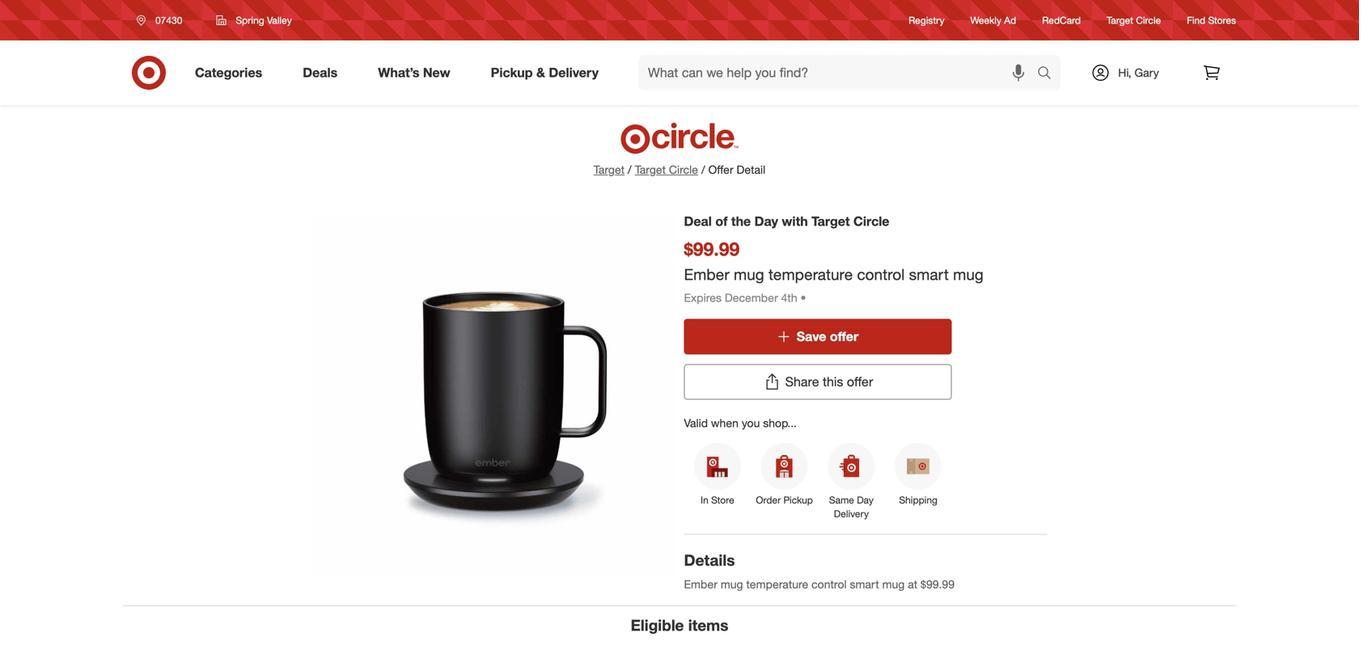 Task type: describe. For each thing, give the bounding box(es) containing it.
in
[[701, 494, 709, 507]]

target circle logo image
[[618, 121, 741, 155]]

this
[[823, 374, 843, 390]]

valley
[[267, 14, 292, 26]]

ember for $99.99
[[684, 265, 730, 284]]

spring valley button
[[206, 6, 302, 35]]

details
[[684, 551, 735, 570]]

what's new
[[378, 65, 450, 81]]

december
[[725, 291, 778, 305]]

stores
[[1208, 14, 1236, 26]]

categories link
[[181, 55, 283, 91]]

control for $99.99
[[857, 265, 905, 284]]

you
[[742, 416, 760, 431]]

search button
[[1030, 55, 1069, 94]]

deal of the day with target circle
[[684, 214, 890, 229]]

pickup & delivery
[[491, 65, 599, 81]]

1 vertical spatial offer
[[847, 374, 873, 390]]

save offer
[[797, 329, 859, 345]]

temperature for $99.99
[[769, 265, 853, 284]]

1 / from the left
[[628, 163, 632, 177]]

of
[[716, 214, 728, 229]]

categories
[[195, 65, 262, 81]]

share
[[785, 374, 819, 390]]

expires
[[684, 291, 722, 305]]

find stores link
[[1187, 13, 1236, 27]]

•
[[801, 291, 806, 305]]

07430 button
[[126, 6, 199, 35]]

items
[[688, 617, 729, 635]]

1 vertical spatial target circle link
[[635, 162, 698, 178]]

shop...
[[763, 416, 797, 431]]

2 horizontal spatial circle
[[1136, 14, 1161, 26]]

find
[[1187, 14, 1206, 26]]

order pickup
[[756, 494, 813, 507]]

hi, gary
[[1118, 66, 1159, 80]]

$99.99 ember mug temperature control smart mug expires december 4th •
[[684, 238, 984, 305]]

07430
[[155, 14, 182, 26]]

at
[[908, 578, 918, 592]]

shipping
[[899, 494, 938, 507]]

target circle button
[[635, 162, 698, 178]]

what's
[[378, 65, 419, 81]]

1 horizontal spatial circle
[[854, 214, 890, 229]]

in store
[[701, 494, 734, 507]]

registry link
[[909, 13, 945, 27]]

offer
[[708, 163, 734, 177]]

share this offer
[[785, 374, 873, 390]]

target right the "with"
[[812, 214, 850, 229]]



Task type: vqa. For each thing, say whether or not it's contained in the screenshot.
Expires today! related to $64.99
no



Task type: locate. For each thing, give the bounding box(es) containing it.
weekly ad link
[[971, 13, 1016, 27]]

deals
[[303, 65, 338, 81]]

details ember mug temperature control smart mug at $99.99
[[684, 551, 955, 592]]

same day delivery
[[829, 494, 874, 520]]

pickup & delivery link
[[477, 55, 619, 91]]

1 vertical spatial smart
[[850, 578, 879, 592]]

pickup left &
[[491, 65, 533, 81]]

delivery down same at the bottom right of the page
[[834, 508, 869, 520]]

redcard
[[1042, 14, 1081, 26]]

$99.99 inside details ember mug temperature control smart mug at $99.99
[[921, 578, 955, 592]]

delivery for &
[[549, 65, 599, 81]]

what's new link
[[364, 55, 471, 91]]

day inside same day delivery
[[857, 494, 874, 507]]

1 ember from the top
[[684, 265, 730, 284]]

mug
[[734, 265, 764, 284], [953, 265, 984, 284], [721, 578, 743, 592], [882, 578, 905, 592]]

$99.99 inside $99.99 ember mug temperature control smart mug expires december 4th •
[[684, 238, 740, 261]]

offer right save at the right of the page
[[830, 329, 859, 345]]

4th
[[781, 291, 798, 305]]

hi,
[[1118, 66, 1132, 80]]

valid when you shop...
[[684, 416, 797, 431]]

1 horizontal spatial day
[[857, 494, 874, 507]]

eligible items
[[631, 617, 729, 635]]

1 vertical spatial temperature
[[746, 578, 809, 592]]

1 vertical spatial circle
[[669, 163, 698, 177]]

/ left the offer
[[701, 163, 705, 177]]

weekly
[[971, 14, 1002, 26]]

ember
[[684, 265, 730, 284], [684, 578, 718, 592]]

0 vertical spatial ember
[[684, 265, 730, 284]]

0 vertical spatial smart
[[909, 265, 949, 284]]

day
[[755, 214, 778, 229], [857, 494, 874, 507]]

0 horizontal spatial delivery
[[549, 65, 599, 81]]

target up hi,
[[1107, 14, 1133, 26]]

smart inside $99.99 ember mug temperature control smart mug expires december 4th •
[[909, 265, 949, 284]]

valid
[[684, 416, 708, 431]]

the
[[731, 214, 751, 229]]

temperature
[[769, 265, 853, 284], [746, 578, 809, 592]]

0 horizontal spatial circle
[[669, 163, 698, 177]]

delivery inside 'link'
[[549, 65, 599, 81]]

delivery
[[549, 65, 599, 81], [834, 508, 869, 520]]

temperature for details
[[746, 578, 809, 592]]

save
[[797, 329, 827, 345]]

control for details
[[812, 578, 847, 592]]

1 horizontal spatial control
[[857, 265, 905, 284]]

target / target circle / offer detail
[[594, 163, 766, 177]]

0 horizontal spatial target circle link
[[635, 162, 698, 178]]

1 horizontal spatial smart
[[909, 265, 949, 284]]

target circle link up hi, gary
[[1107, 13, 1161, 27]]

eligible
[[631, 617, 684, 635]]

0 vertical spatial delivery
[[549, 65, 599, 81]]

pickup right order
[[784, 494, 813, 507]]

What can we help you find? suggestions appear below search field
[[638, 55, 1041, 91]]

target right target link
[[635, 163, 666, 177]]

1 horizontal spatial $99.99
[[921, 578, 955, 592]]

0 horizontal spatial pickup
[[491, 65, 533, 81]]

detail
[[737, 163, 766, 177]]

temperature inside $99.99 ember mug temperature control smart mug expires december 4th •
[[769, 265, 853, 284]]

new
[[423, 65, 450, 81]]

control inside $99.99 ember mug temperature control smart mug expires december 4th •
[[857, 265, 905, 284]]

circle left find
[[1136, 14, 1161, 26]]

0 vertical spatial target circle link
[[1107, 13, 1161, 27]]

when
[[711, 416, 739, 431]]

smart
[[909, 265, 949, 284], [850, 578, 879, 592]]

2 / from the left
[[701, 163, 705, 177]]

circle
[[1136, 14, 1161, 26], [669, 163, 698, 177], [854, 214, 890, 229]]

0 vertical spatial temperature
[[769, 265, 853, 284]]

target circle
[[1107, 14, 1161, 26]]

with
[[782, 214, 808, 229]]

registry
[[909, 14, 945, 26]]

0 horizontal spatial smart
[[850, 578, 879, 592]]

target left target circle button
[[594, 163, 625, 177]]

0 vertical spatial $99.99
[[684, 238, 740, 261]]

0 vertical spatial circle
[[1136, 14, 1161, 26]]

store
[[711, 494, 734, 507]]

delivery right &
[[549, 65, 599, 81]]

control
[[857, 265, 905, 284], [812, 578, 847, 592]]

offer
[[830, 329, 859, 345], [847, 374, 873, 390]]

0 vertical spatial offer
[[830, 329, 859, 345]]

share this offer button
[[684, 365, 952, 400]]

ember up expires
[[684, 265, 730, 284]]

spring
[[236, 14, 264, 26]]

smart for details
[[850, 578, 879, 592]]

day right same at the bottom right of the page
[[857, 494, 874, 507]]

control inside details ember mug temperature control smart mug at $99.99
[[812, 578, 847, 592]]

target circle link
[[1107, 13, 1161, 27], [635, 162, 698, 178]]

pickup
[[491, 65, 533, 81], [784, 494, 813, 507]]

ember for details
[[684, 578, 718, 592]]

redcard link
[[1042, 13, 1081, 27]]

/ right target link
[[628, 163, 632, 177]]

pickup inside 'link'
[[491, 65, 533, 81]]

0 vertical spatial control
[[857, 265, 905, 284]]

ember inside details ember mug temperature control smart mug at $99.99
[[684, 578, 718, 592]]

1 horizontal spatial target circle link
[[1107, 13, 1161, 27]]

1 vertical spatial $99.99
[[921, 578, 955, 592]]

$99.99 down of
[[684, 238, 740, 261]]

0 vertical spatial pickup
[[491, 65, 533, 81]]

smart inside details ember mug temperature control smart mug at $99.99
[[850, 578, 879, 592]]

target
[[1107, 14, 1133, 26], [594, 163, 625, 177], [635, 163, 666, 177], [812, 214, 850, 229]]

gary
[[1135, 66, 1159, 80]]

temperature inside details ember mug temperature control smart mug at $99.99
[[746, 578, 809, 592]]

1 vertical spatial day
[[857, 494, 874, 507]]

1 vertical spatial pickup
[[784, 494, 813, 507]]

ad
[[1004, 14, 1016, 26]]

1 horizontal spatial pickup
[[784, 494, 813, 507]]

2 vertical spatial circle
[[854, 214, 890, 229]]

day right the
[[755, 214, 778, 229]]

1 vertical spatial control
[[812, 578, 847, 592]]

target link
[[594, 163, 625, 177]]

1 vertical spatial delivery
[[834, 508, 869, 520]]

deal
[[684, 214, 712, 229]]

&
[[536, 65, 545, 81]]

$99.99
[[684, 238, 740, 261], [921, 578, 955, 592]]

0 horizontal spatial $99.99
[[684, 238, 740, 261]]

ember inside $99.99 ember mug temperature control smart mug expires december 4th •
[[684, 265, 730, 284]]

0 horizontal spatial control
[[812, 578, 847, 592]]

search
[[1030, 66, 1069, 82]]

spring valley
[[236, 14, 292, 26]]

0 vertical spatial day
[[755, 214, 778, 229]]

1 horizontal spatial delivery
[[834, 508, 869, 520]]

$99.99 right at
[[921, 578, 955, 592]]

ember down details
[[684, 578, 718, 592]]

order
[[756, 494, 781, 507]]

/
[[628, 163, 632, 177], [701, 163, 705, 177]]

0 horizontal spatial /
[[628, 163, 632, 177]]

weekly ad
[[971, 14, 1016, 26]]

circle down target circle logo
[[669, 163, 698, 177]]

0 horizontal spatial day
[[755, 214, 778, 229]]

1 horizontal spatial /
[[701, 163, 705, 177]]

offer right this
[[847, 374, 873, 390]]

2 ember from the top
[[684, 578, 718, 592]]

1 vertical spatial ember
[[684, 578, 718, 592]]

circle up $99.99 ember mug temperature control smart mug expires december 4th •
[[854, 214, 890, 229]]

find stores
[[1187, 14, 1236, 26]]

same
[[829, 494, 854, 507]]

target circle link down target circle logo
[[635, 162, 698, 178]]

deals link
[[289, 55, 358, 91]]

delivery inside same day delivery
[[834, 508, 869, 520]]

delivery for day
[[834, 508, 869, 520]]

save offer button
[[684, 319, 952, 355]]

smart for $99.99
[[909, 265, 949, 284]]



